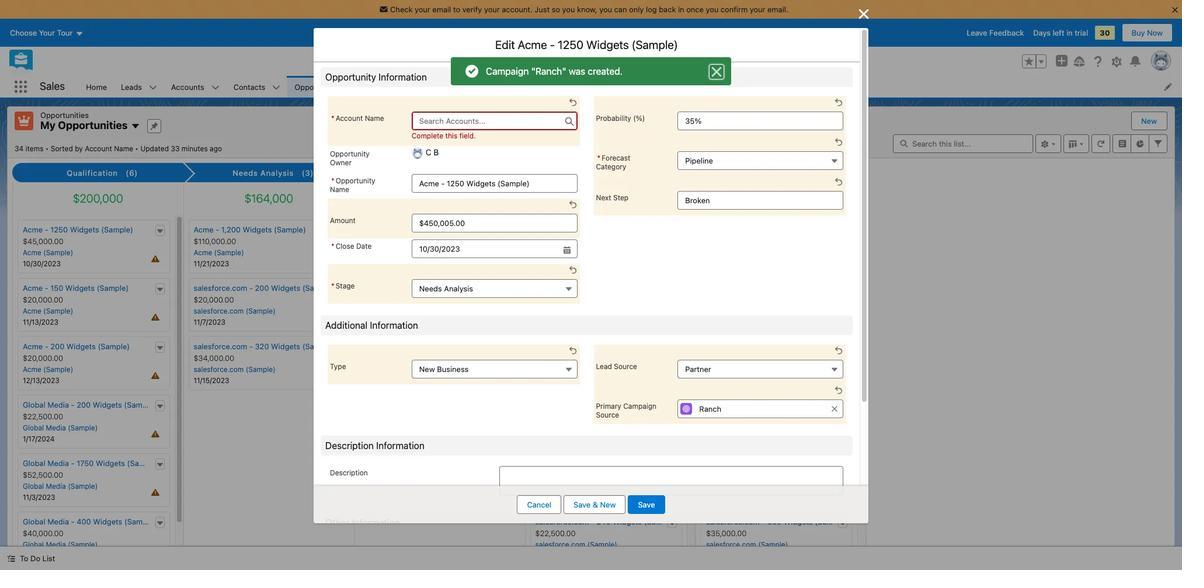 Task type: locate. For each thing, give the bounding box(es) containing it.
1 save from the left
[[574, 500, 591, 509]]

* forecast category
[[596, 154, 630, 171]]

- inside acme - 140 widgets (sample) $22,500.00 acme (sample)
[[557, 283, 561, 293]]

acme up 12/13/2023
[[23, 365, 41, 374]]

acme (sample) link for acme - 650 widgets (sample)
[[706, 365, 757, 374]]

global
[[535, 342, 558, 351], [535, 365, 556, 374], [23, 400, 45, 410], [535, 400, 558, 410], [23, 424, 44, 432], [535, 424, 556, 432], [23, 459, 45, 468], [23, 482, 44, 491], [23, 517, 45, 526], [23, 540, 44, 549]]

1 vertical spatial source
[[596, 411, 619, 419]]

2 vertical spatial opportunity
[[336, 176, 375, 185]]

campaign right primary
[[623, 402, 657, 411]]

1 horizontal spatial your
[[484, 5, 500, 14]]

0 horizontal spatial 200
[[50, 342, 64, 351]]

additional
[[325, 320, 368, 331]]

new for new
[[1142, 116, 1157, 126]]

3 your from the left
[[750, 5, 766, 14]]

opportunities up * account name at the top left of page
[[295, 82, 343, 91]]

text default image for salesforce.com - 200 widgets (sample)
[[335, 286, 343, 294]]

text default image for global media - 1750 widgets (sample)
[[156, 461, 164, 469]]

$22,500.00 down 140
[[535, 295, 576, 304]]

you right once
[[706, 5, 719, 14]]

0 horizontal spatial needs analysis
[[233, 168, 294, 178]]

None search field
[[893, 134, 1033, 153]]

2/1/2024
[[535, 376, 564, 385]]

$164,000
[[244, 192, 293, 205]]

acme (sample) link down $60,000.00
[[706, 365, 757, 374]]

salesforce.com (sample) link down $35,000.00
[[706, 540, 788, 549]]

200 for acme
[[50, 342, 64, 351]]

acme - 150 widgets (sample)
[[23, 283, 129, 293]]

acme up 1/15/2024
[[535, 248, 554, 257]]

* left close at the top left of page
[[331, 242, 335, 251]]

probability
[[596, 114, 631, 123]]

1 vertical spatial needs analysis
[[419, 284, 473, 293]]

11/3/2023
[[23, 493, 55, 502]]

"
[[531, 66, 536, 77], [562, 66, 566, 77]]

Stage, Needs Analysis button
[[412, 279, 577, 298]]

200 for salesforce.com
[[255, 283, 269, 293]]

1 horizontal spatial in
[[1067, 28, 1073, 37]]

$110,000.00 acme (sample) 11/21/2023
[[194, 237, 244, 268]]

2 save from the left
[[638, 500, 655, 509]]

salesforce.com (sample)
[[706, 307, 788, 315]]

0 horizontal spatial analysis
[[261, 168, 294, 178]]

global media (sample) link for global
[[535, 424, 610, 432]]

acme up $110,000.00
[[194, 225, 214, 234]]

(sample) inside $34,000.00 salesforce.com (sample) 11/15/2023
[[246, 365, 276, 374]]

1 horizontal spatial save
[[638, 500, 655, 509]]

text default image for salesforce.com - 210 widgets (sample)
[[668, 461, 676, 469]]

1250 inside my opportunities|opportunities|list view element
[[50, 225, 68, 234]]

None text field
[[412, 174, 577, 193]]

amount list item
[[328, 199, 580, 238]]

2 horizontal spatial your
[[750, 5, 766, 14]]

1 vertical spatial account
[[85, 144, 112, 153]]

you right so
[[562, 5, 575, 14]]

1 horizontal spatial "
[[562, 66, 566, 77]]

0 vertical spatial in
[[678, 5, 684, 14]]

0 vertical spatial name
[[365, 114, 384, 123]]

my opportunities|opportunities|list view element
[[7, 106, 1175, 570]]

- left 140
[[557, 283, 561, 293]]

name up (6)
[[114, 144, 133, 153]]

partner list item
[[594, 345, 846, 384]]

reports link
[[546, 76, 588, 98]]

$20,000.00 down 150
[[23, 295, 63, 304]]

0 vertical spatial 200
[[255, 283, 269, 293]]

forecasts link
[[426, 76, 475, 98]]

2 vertical spatial new
[[600, 500, 616, 509]]

1 vertical spatial description
[[330, 469, 368, 477]]

save down description text box
[[638, 500, 655, 509]]

widgets right 170
[[577, 225, 607, 234]]

closed
[[750, 168, 778, 178]]

0 vertical spatial source
[[614, 362, 637, 371]]

* down owner
[[331, 176, 335, 185]]

$22,500.00 down cancel button at the bottom of page
[[535, 529, 576, 538]]

salesforce.com - 320 widgets (sample) link
[[194, 342, 334, 351]]

1 vertical spatial 200
[[50, 342, 64, 351]]

was
[[569, 66, 585, 77]]

select list display image
[[1064, 134, 1089, 153]]

0 vertical spatial campaign
[[486, 66, 529, 77]]

group
[[1022, 54, 1047, 68], [330, 240, 577, 258]]

2 vertical spatial name
[[330, 185, 349, 194]]

salesforce.com down $35,000.00
[[706, 540, 756, 549]]

name down owner
[[330, 185, 349, 194]]

&
[[593, 500, 598, 509]]

2 • from the left
[[135, 144, 138, 153]]

widgets up $20,000.00 salesforce.com (sample) 11/7/2023
[[271, 283, 300, 293]]

acme (sample) link up 12/13/2023
[[23, 365, 73, 374]]

opportunity information
[[325, 72, 427, 82]]

global media - 400 widgets (sample)
[[23, 517, 156, 526]]

next
[[596, 193, 611, 202]]

salesforce.com (sample) link down 240 at the bottom right of page
[[535, 540, 617, 549]]

0 vertical spatial account
[[336, 114, 363, 123]]

- left 500
[[728, 400, 732, 410]]

new business
[[419, 365, 469, 374]]

global media - 180 widgets (sample) link
[[535, 400, 668, 410]]

verify
[[462, 5, 482, 14]]

" right dashboards link on the left of the page
[[531, 66, 536, 77]]

1 vertical spatial analysis
[[444, 284, 473, 293]]

0 horizontal spatial group
[[330, 240, 577, 258]]

10/30/2023
[[23, 259, 61, 268]]

acme (sample) link for acme - 1250 widgets (sample)
[[23, 248, 73, 257]]

acme inside $45,000.00 acme (sample) 10/30/2023
[[23, 248, 41, 257]]

media up 10/31/2023
[[558, 424, 578, 432]]

campaign inside primary campaign source
[[623, 402, 657, 411]]

media up the $40,000.00 global media (sample)
[[47, 517, 69, 526]]

qualification
[[67, 168, 118, 178]]

salesforce.com - 240 widgets (sample) link
[[535, 517, 676, 526]]

acme inside acme (sample) 1/16/2023
[[706, 482, 725, 491]]

1 horizontal spatial you
[[600, 5, 612, 14]]

None text field
[[412, 240, 577, 258]]

1 vertical spatial $22,500.00
[[23, 412, 63, 421]]

acme (sample) link up 11/13/2023
[[23, 307, 73, 315]]

1 horizontal spatial analysis
[[444, 284, 473, 293]]

salesforce.com (sample) link up save & new button
[[535, 482, 617, 491]]

analysis inside button
[[444, 284, 473, 293]]

-
[[550, 38, 555, 51], [45, 225, 48, 234], [216, 225, 219, 234], [557, 225, 561, 234], [45, 283, 48, 293], [249, 283, 253, 293], [557, 283, 561, 293], [45, 342, 48, 351], [249, 342, 253, 351], [584, 342, 587, 351], [728, 342, 732, 351], [71, 400, 75, 410], [584, 400, 587, 410], [728, 400, 732, 410], [71, 459, 75, 468], [591, 459, 595, 468], [728, 459, 732, 468], [71, 517, 75, 526], [591, 517, 595, 526], [762, 517, 766, 526]]

10/31/2023
[[535, 435, 572, 443]]

text default image
[[156, 227, 164, 235], [335, 227, 343, 235], [156, 286, 164, 294], [335, 286, 343, 294], [335, 344, 343, 352], [668, 344, 676, 352], [156, 402, 164, 411], [839, 402, 847, 411], [668, 461, 676, 469], [839, 461, 847, 469], [839, 519, 847, 527]]

account right by
[[85, 144, 112, 153]]

contacts list item
[[226, 76, 288, 98]]

1 vertical spatial 1250
[[50, 225, 68, 234]]

* for * forecast category
[[597, 154, 601, 162]]

new
[[1142, 116, 1157, 126], [419, 365, 435, 374], [600, 500, 616, 509]]

acme - 150 widgets (sample) link
[[23, 283, 129, 293]]

$20,000.00 salesforce.com (sample) 11/7/2023
[[194, 295, 276, 327]]

buy now
[[1132, 28, 1163, 37]]

0 vertical spatial new
[[1142, 116, 1157, 126]]

lead source
[[596, 362, 637, 371]]

Next Step text field
[[678, 191, 844, 210]]

new inside "list item"
[[419, 365, 435, 374]]

2 horizontal spatial name
[[365, 114, 384, 123]]

acme - 200 widgets (sample)
[[23, 342, 130, 351]]

so
[[552, 5, 560, 14]]

global media - 80 widgets (sample) link
[[535, 342, 664, 351]]

text default image
[[156, 344, 164, 352], [839, 344, 847, 352], [156, 461, 164, 469], [156, 519, 164, 527], [668, 519, 676, 527], [7, 555, 15, 563]]

global media (sample) link for $22,500.00
[[23, 424, 98, 432]]

(sample) inside $50,000.00 acme (sample) 9/4/2023
[[727, 424, 757, 432]]

2 horizontal spatial new
[[1142, 116, 1157, 126]]

acme (sample) link for acme - 300 widgets (sample)
[[706, 482, 757, 491]]

campaign up dashboards
[[486, 66, 529, 77]]

(sample) inside $35,000.00 salesforce.com (sample)
[[758, 540, 788, 549]]

0 vertical spatial 1250
[[558, 38, 584, 51]]

acme left 300
[[706, 459, 726, 468]]

global media (sample) link up 10/31/2023
[[535, 424, 610, 432]]

salesforce.com down cancel button at the bottom of page
[[535, 540, 585, 549]]

calendar
[[372, 82, 404, 91]]

$200,000
[[73, 192, 123, 205]]

new for new business
[[419, 365, 435, 374]]

additional information
[[325, 320, 418, 331]]

acme (sample) link for acme - 150 widgets (sample)
[[23, 307, 73, 315]]

0 horizontal spatial "
[[531, 66, 536, 77]]

list view controls image
[[1036, 134, 1061, 153]]

to do list
[[20, 554, 55, 563]]

source inside 'partner' "list item"
[[614, 362, 637, 371]]

$22,500.00 for $22,500.00 salesforce.com (sample)
[[535, 529, 576, 538]]

0 vertical spatial analysis
[[261, 168, 294, 178]]

media left 180
[[560, 400, 582, 410]]

global media (sample) link up 1/17/2024
[[23, 424, 98, 432]]

salesforce.com (sample) link for $22,500.00
[[535, 540, 617, 549]]

* inside * forecast category
[[597, 154, 601, 162]]

$20,000.00 for $164,000
[[194, 295, 234, 304]]

text default image for salesforce.com - 240 widgets (sample)
[[668, 519, 676, 527]]

widgets right 180
[[604, 400, 634, 410]]

global inside global media (sample) 10/31/2023
[[535, 424, 556, 432]]

do
[[30, 554, 40, 563]]

1 horizontal spatial campaign
[[623, 402, 657, 411]]

salesforce.com up $22,500.00 salesforce.com (sample)
[[535, 517, 589, 526]]

2 " from the left
[[562, 66, 566, 77]]

10/24/2022
[[706, 376, 744, 385]]

200 up $22,500.00 global media (sample) 1/17/2024
[[77, 400, 91, 410]]

1 horizontal spatial name
[[330, 185, 349, 194]]

accounts list item
[[164, 76, 226, 98]]

$40,000.00
[[23, 529, 64, 538]]

global media - 1750 widgets (sample)
[[23, 459, 159, 468]]

$20,000.00 up 11/7/2023
[[194, 295, 234, 304]]

2 vertical spatial $22,500.00
[[535, 529, 576, 538]]

primary campaign source
[[596, 402, 657, 419]]

$211,500
[[587, 192, 634, 205]]

widgets inside acme - 140 widgets (sample) $22,500.00 acme (sample)
[[578, 283, 607, 293]]

global inside $22,500.00 global media (sample) 1/17/2024
[[23, 424, 44, 432]]

1 horizontal spatial 200
[[77, 400, 91, 410]]

$22,500.00 up 1/17/2024
[[23, 412, 63, 421]]

media inside "$52,500.00 global media (sample) 11/3/2023"
[[46, 482, 66, 491]]

0 vertical spatial needs analysis
[[233, 168, 294, 178]]

account.
[[502, 5, 533, 14]]

widgets right 400 at the bottom of page
[[93, 517, 122, 526]]

description for description
[[330, 469, 368, 477]]

0 horizontal spatial in
[[678, 5, 684, 14]]

salesforce.com
[[194, 283, 247, 293], [194, 307, 244, 315], [706, 307, 756, 315], [194, 342, 247, 351], [194, 365, 244, 374], [535, 459, 589, 468], [535, 482, 585, 491], [535, 517, 589, 526], [706, 517, 760, 526], [535, 540, 585, 549], [706, 540, 756, 549]]

1 horizontal spatial needs analysis
[[419, 284, 473, 293]]

1 horizontal spatial •
[[135, 144, 138, 153]]

acme up $45,000.00
[[23, 225, 43, 234]]

2 horizontal spatial you
[[706, 5, 719, 14]]

1 vertical spatial needs
[[419, 284, 442, 293]]

• right items
[[45, 144, 49, 153]]

global inside $10,000.00 global media (sample) 2/1/2024
[[535, 365, 556, 374]]

•
[[45, 144, 49, 153], [135, 144, 138, 153]]

0 horizontal spatial 1250
[[50, 225, 68, 234]]

opportunity
[[325, 72, 376, 82], [330, 150, 370, 158], [336, 176, 375, 185]]

account inside my opportunities|opportunities|list view element
[[85, 144, 112, 153]]

close
[[336, 242, 354, 251]]

salesforce.com - 200 widgets (sample)
[[194, 283, 334, 293]]

0 vertical spatial $22,500.00
[[535, 295, 576, 304]]

0 horizontal spatial •
[[45, 144, 49, 153]]

2 horizontal spatial 200
[[255, 283, 269, 293]]

new button
[[1132, 112, 1167, 130]]

global media (sample) link down $52,500.00
[[23, 482, 98, 491]]

$35,000.00 salesforce.com (sample)
[[706, 529, 788, 549]]

0 horizontal spatial needs
[[233, 168, 258, 178]]

$22,500.00
[[535, 295, 576, 304], [23, 412, 63, 421], [535, 529, 576, 538]]

global up the 2/1/2024
[[535, 365, 556, 374]]

1 vertical spatial opportunity
[[330, 150, 370, 158]]

$20,000.00 inside $20,000.00 salesforce.com (sample) 11/7/2023
[[194, 295, 234, 304]]

salesforce.com (sample) link down $34,000.00
[[194, 365, 276, 374]]

text default image for acme - 650 widgets (sample)
[[839, 344, 847, 352]]

buy now button
[[1122, 23, 1173, 42]]

- up $110,000.00
[[216, 225, 219, 234]]

(sample) inside $110,000.00 acme (sample) 11/21/2023
[[214, 248, 244, 257]]

* inside * opportunity name
[[331, 176, 335, 185]]

media inside the $40,000.00 global media (sample)
[[46, 540, 66, 549]]

200 up $20,000.00 acme (sample) 12/13/2023
[[50, 342, 64, 351]]

0 horizontal spatial save
[[574, 500, 591, 509]]

information for description information
[[376, 440, 425, 451]]

0 vertical spatial description
[[325, 440, 374, 451]]

category
[[596, 162, 626, 171]]

primary
[[596, 402, 621, 411]]

group down 'amount' list item
[[330, 240, 577, 258]]

media down $10,000.00
[[558, 365, 578, 374]]

30
[[1100, 28, 1110, 37]]

widgets up partner button
[[750, 342, 779, 351]]

* down opportunities list item on the top of the page
[[331, 114, 335, 123]]

save button
[[628, 495, 665, 514]]

(sample) inside $20,000.00 acme (sample) 11/13/2023
[[43, 307, 73, 315]]

$22,500.00 inside $22,500.00 salesforce.com (sample)
[[535, 529, 576, 538]]

acme - 140 widgets (sample) link
[[535, 283, 641, 293]]

global media - 180 widgets (sample)
[[535, 400, 668, 410]]

acme (sample) link
[[23, 248, 73, 257], [194, 248, 244, 257], [535, 248, 586, 257], [23, 307, 73, 315], [23, 365, 73, 374], [706, 365, 757, 374], [706, 482, 757, 491]]

1 vertical spatial name
[[114, 144, 133, 153]]

text default image for acme - 500 widgets (sample)
[[839, 402, 847, 411]]

acme - 650 widgets (sample) link
[[706, 342, 813, 351]]

3 you from the left
[[706, 5, 719, 14]]

$10,000.00 global media (sample) 2/1/2024
[[535, 353, 610, 385]]

global media (sample) link up list at the bottom of page
[[23, 540, 98, 549]]

11/21/2023
[[194, 259, 229, 268]]

1 vertical spatial group
[[330, 240, 577, 258]]

accounts
[[171, 82, 204, 91]]

widgets right 210
[[612, 459, 641, 468]]

save left &
[[574, 500, 591, 509]]

* account name
[[331, 114, 384, 123]]

0 horizontal spatial name
[[114, 144, 133, 153]]

acme (sample) link down $17,000.00
[[535, 248, 586, 257]]

Lead Source button
[[678, 360, 844, 379]]

acme up 11/21/2023
[[194, 248, 212, 257]]

1 horizontal spatial group
[[1022, 54, 1047, 68]]

acme - 500 widgets (sample) link
[[706, 400, 813, 410]]

your right verify
[[484, 5, 500, 14]]

new inside my opportunities|opportunities|list view element
[[1142, 116, 1157, 126]]

acme - 300 widgets (sample)
[[706, 459, 813, 468]]

$22,500.00 inside $22,500.00 global media (sample) 1/17/2024
[[23, 412, 63, 421]]

Forecast Category, Pipeline button
[[678, 151, 844, 170]]

acme (sample) link for acme - 200 widgets (sample)
[[23, 365, 73, 374]]

widgets right 140
[[578, 283, 607, 293]]

list
[[79, 76, 1182, 98]]

0 horizontal spatial account
[[85, 144, 112, 153]]

1250 up the search... button
[[558, 38, 584, 51]]

salesforce.com up 650
[[706, 307, 756, 315]]

1 • from the left
[[45, 144, 49, 153]]

campaign
[[486, 66, 529, 77], [623, 402, 657, 411]]

• left updated
[[135, 144, 138, 153]]

text default image for global media - 200 widgets (sample)
[[156, 402, 164, 411]]

0 vertical spatial opportunity
[[325, 72, 376, 82]]

name for * account name
[[365, 114, 384, 123]]

name inside * opportunity name
[[330, 185, 349, 194]]

salesforce.com down $34,000.00
[[194, 365, 244, 374]]

0 horizontal spatial your
[[415, 5, 430, 14]]

acme - 140 widgets (sample) $22,500.00 acme (sample)
[[535, 283, 641, 315]]

0 vertical spatial needs
[[233, 168, 258, 178]]

media inside global media (sample) 10/31/2023
[[558, 424, 578, 432]]

source
[[614, 362, 637, 371], [596, 411, 619, 419]]

opportunity for owner
[[330, 150, 370, 158]]

days
[[1034, 28, 1051, 37]]

salesforce.com inside $35,000.00 salesforce.com (sample)
[[706, 540, 756, 549]]

account down opportunities list item on the top of the page
[[336, 114, 363, 123]]

$20,000.00 for $200,000
[[23, 295, 63, 304]]

text default image inside to do list button
[[7, 555, 15, 563]]

300
[[734, 459, 748, 468]]

global media (sample) link down $10,000.00
[[535, 365, 610, 374]]

* inside needs analysis list item
[[331, 282, 335, 290]]

text default image for salesforce.com - 320 widgets (sample)
[[335, 344, 343, 352]]

1 horizontal spatial needs
[[419, 284, 442, 293]]

salesforce.com up 11/8/2023
[[535, 482, 585, 491]]

0 horizontal spatial new
[[419, 365, 435, 374]]

* up negotiation
[[597, 154, 601, 162]]

needs analysis inside button
[[419, 284, 473, 293]]

name down calendar
[[365, 114, 384, 123]]

opportunity owner
[[330, 150, 370, 167]]

calendar list item
[[365, 76, 426, 98]]

list
[[42, 554, 55, 563]]

opportunity for information
[[325, 72, 376, 82]]

$20,000.00 up 12/13/2023
[[23, 353, 63, 363]]

quotes
[[610, 82, 636, 91]]

widgets right 150
[[65, 283, 95, 293]]

account
[[336, 114, 363, 123], [85, 144, 112, 153]]

$17,000.00
[[535, 237, 574, 246]]

salesforce.com inside $34,000.00 salesforce.com (sample) 11/15/2023
[[194, 365, 244, 374]]

11/13/2023
[[23, 318, 58, 327]]

1 vertical spatial campaign
[[623, 402, 657, 411]]

1/16/2023
[[706, 493, 739, 502]]

0 horizontal spatial campaign
[[486, 66, 529, 77]]

list item
[[328, 96, 580, 146]]

step
[[613, 193, 629, 202]]

1 vertical spatial new
[[419, 365, 435, 374]]

save for save & new
[[574, 500, 591, 509]]

- inside acme - 170 widgets (sample) $17,000.00 acme (sample) 1/15/2024
[[557, 225, 561, 234]]

to
[[453, 5, 460, 14]]

acme left 140
[[535, 283, 555, 293]]

$20,000.00 inside $20,000.00 acme (sample) 11/13/2023
[[23, 295, 63, 304]]

your left email. at the top right of the page
[[750, 5, 766, 14]]

contacts link
[[226, 76, 272, 98]]

0 horizontal spatial you
[[562, 5, 575, 14]]



Task type: vqa. For each thing, say whether or not it's contained in the screenshot.


Task type: describe. For each thing, give the bounding box(es) containing it.
analysis inside my opportunities|opportunities|list view element
[[261, 168, 294, 178]]

global up $10,000.00
[[535, 342, 558, 351]]

list containing home
[[79, 76, 1182, 98]]

leads list item
[[114, 76, 164, 98]]

$512,000
[[757, 192, 805, 205]]

stage
[[336, 282, 355, 290]]

proposal
[[417, 168, 452, 178]]

1 horizontal spatial 1250
[[558, 38, 584, 51]]

name for * opportunity name
[[330, 185, 349, 194]]

widgets right 350
[[784, 517, 813, 526]]

$45,000.00
[[23, 237, 63, 246]]

this
[[445, 131, 458, 140]]

by
[[75, 144, 83, 153]]

opportunity inside * opportunity name
[[336, 176, 375, 185]]

- left 650
[[728, 342, 732, 351]]

text default image for acme - 150 widgets (sample)
[[156, 286, 164, 294]]

- left 1750
[[71, 459, 75, 468]]

widgets up created.
[[586, 38, 629, 51]]

0 vertical spatial group
[[1022, 54, 1047, 68]]

$22,500.00 inside acme - 140 widgets (sample) $22,500.00 acme (sample)
[[535, 295, 576, 304]]

widgets right 1750
[[96, 459, 125, 468]]

list item containing *
[[328, 96, 580, 146]]

complete this field.
[[412, 131, 476, 140]]

confirm
[[721, 5, 748, 14]]

1/17/2024
[[23, 435, 55, 443]]

forecasts
[[433, 82, 468, 91]]

pipeline list item
[[594, 136, 846, 176]]

salesforce.com - 210 widgets (sample) link
[[535, 459, 675, 468]]

150
[[50, 283, 63, 293]]

edit
[[495, 38, 515, 51]]

$20,000.00 inside $20,000.00 acme (sample) 12/13/2023
[[23, 353, 63, 363]]

Search Accounts... text field
[[412, 112, 577, 130]]

500
[[734, 400, 748, 410]]

leave feedback link
[[967, 28, 1024, 37]]

global inside the $40,000.00 global media (sample)
[[23, 540, 44, 549]]

other information
[[325, 518, 400, 528]]

acme down 11/13/2023
[[23, 342, 43, 351]]

210
[[597, 459, 610, 468]]

salesforce.com (sample) link for $35,000.00
[[706, 540, 788, 549]]

source inside primary campaign source
[[596, 411, 619, 419]]

opportunities inside opportunities link
[[295, 82, 343, 91]]

(sample) inside the $40,000.00 global media (sample)
[[68, 540, 98, 549]]

acme right edit
[[518, 38, 547, 51]]

* for * opportunity name
[[331, 176, 335, 185]]

1 horizontal spatial account
[[336, 114, 363, 123]]

leave
[[967, 28, 988, 37]]

leave feedback
[[967, 28, 1024, 37]]

days left in trial
[[1034, 28, 1088, 37]]

$50,000.00 acme (sample) 9/4/2023
[[706, 412, 757, 443]]

1/15/2024
[[535, 259, 568, 268]]

- left 180
[[584, 400, 587, 410]]

campaign inside success alert dialog
[[486, 66, 529, 77]]

can
[[614, 5, 627, 14]]

acme left 150
[[23, 283, 43, 293]]

(3)
[[302, 168, 314, 178]]

(sample) inside $45,000.00 acme (sample) 10/30/2023
[[43, 248, 73, 257]]

media inside $22,500.00 global media (sample) 1/17/2024
[[46, 424, 66, 432]]

my opportunities status
[[15, 144, 140, 153]]

home link
[[79, 76, 114, 98]]

salesforce.com (sample) link for $34,000.00
[[194, 365, 276, 374]]

back
[[659, 5, 676, 14]]

salesforce.com up $35,000.00
[[706, 517, 760, 526]]

(sample) inside $60,000.00 acme (sample) 10/24/2022
[[727, 365, 757, 374]]

global media - 80 widgets (sample)
[[535, 342, 664, 351]]

new business list item
[[328, 345, 580, 384]]

field.
[[460, 131, 476, 140]]

Primary Campaign Source text field
[[678, 400, 844, 418]]

acme inside $20,000.00 acme (sample) 12/13/2023
[[23, 365, 41, 374]]

170
[[563, 225, 575, 234]]

global down the 2/1/2024
[[535, 400, 558, 410]]

acme up $17,000.00
[[535, 225, 555, 234]]

acme inside $50,000.00 acme (sample) 9/4/2023
[[706, 424, 725, 432]]

email.
[[768, 5, 789, 14]]

widgets down $200,000
[[70, 225, 99, 234]]

media up $52,500.00
[[47, 459, 69, 468]]

needs inside button
[[419, 284, 442, 293]]

inverse image
[[857, 7, 871, 21]]

ranch
[[536, 66, 562, 77]]

leads
[[121, 82, 142, 91]]

1 your from the left
[[415, 5, 430, 14]]

- up $45,000.00
[[45, 225, 48, 234]]

just
[[535, 5, 550, 14]]

information for other information
[[352, 518, 400, 528]]

(sample) inside $22,500.00 salesforce.com (sample)
[[587, 540, 617, 549]]

information for additional information
[[370, 320, 418, 331]]

acme up $50,000.00
[[706, 400, 726, 410]]

acme inside $20,000.00 acme (sample) 11/13/2023
[[23, 307, 41, 315]]

salesforce.com inside the salesforce.com (sample) 11/8/2023
[[535, 482, 585, 491]]

widgets right 500
[[750, 400, 779, 410]]

probability (%)
[[596, 114, 645, 123]]

acme (sample) link for acme - 1,200 widgets (sample)
[[194, 248, 244, 257]]

updated
[[140, 144, 169, 153]]

group containing *
[[330, 240, 577, 258]]

- up $22,500.00 global media (sample) 1/17/2024
[[71, 400, 75, 410]]

salesforce.com (sample) link for $20,000.00
[[194, 307, 276, 315]]

2 vertical spatial 200
[[77, 400, 91, 410]]

Search My Opportunities list view. search field
[[893, 134, 1033, 153]]

widgets right 300
[[750, 459, 779, 468]]

- left 210
[[591, 459, 595, 468]]

dashboards link
[[475, 76, 531, 98]]

(sample) inside $20,000.00 salesforce.com (sample) 11/7/2023
[[246, 307, 276, 315]]

log
[[646, 5, 657, 14]]

acme inside $110,000.00 acme (sample) 11/21/2023
[[194, 248, 212, 257]]

text default image for salesforce.com - 350 widgets (sample)
[[839, 519, 847, 527]]

forecast
[[602, 154, 630, 162]]

- up $20,000.00 acme (sample) 12/13/2023
[[45, 342, 48, 351]]

* for * account name
[[331, 114, 335, 123]]

primary campaign source list item
[[594, 384, 846, 424]]

pipeline
[[685, 156, 713, 165]]

calendar link
[[365, 76, 411, 98]]

text default image for acme - 300 widgets (sample)
[[839, 461, 847, 469]]

1 vertical spatial in
[[1067, 28, 1073, 37]]

contacts
[[233, 82, 265, 91]]

widgets up lead source
[[601, 342, 630, 351]]

* close date
[[331, 242, 372, 251]]

salesforce.com inside $20,000.00 salesforce.com (sample) 11/7/2023
[[194, 307, 244, 315]]

widgets up $22,500.00 global media (sample) 1/17/2024
[[93, 400, 122, 410]]

- up $20,000.00 salesforce.com (sample) 11/7/2023
[[249, 283, 253, 293]]

global media - 200 widgets (sample) link
[[23, 400, 156, 410]]

global up the $40,000.00
[[23, 517, 45, 526]]

reports
[[554, 82, 581, 91]]

$10,000.00
[[535, 353, 575, 363]]

1 horizontal spatial new
[[600, 500, 616, 509]]

needs inside my opportunities|opportunities|list view element
[[233, 168, 258, 178]]

probability (%) list item
[[594, 96, 846, 136]]

salesforce.com - 350 widgets (sample)
[[706, 517, 847, 526]]

check your email to verify your account. just so you know, you can only log back in once you confirm your email.
[[390, 5, 789, 14]]

$52,500.00
[[23, 470, 63, 480]]

items
[[25, 144, 43, 153]]

Description text field
[[499, 466, 844, 495]]

salesforce.com down 10/31/2023
[[535, 459, 589, 468]]

sorted
[[51, 144, 73, 153]]

next step list item
[[594, 176, 846, 216]]

widgets inside acme - 170 widgets (sample) $17,000.00 acme (sample) 1/15/2024
[[577, 225, 607, 234]]

widgets right 240 at the bottom right of page
[[613, 517, 642, 526]]

type
[[330, 362, 346, 371]]

acme - 1250 widgets (sample) link
[[23, 225, 133, 234]]

* stage
[[331, 282, 355, 290]]

cancel
[[527, 500, 551, 509]]

global media (sample) 10/31/2023
[[535, 424, 610, 443]]

- left 320
[[249, 342, 253, 351]]

- left 400 at the bottom of page
[[71, 517, 75, 526]]

description for description information
[[325, 440, 374, 451]]

2 your from the left
[[484, 5, 500, 14]]

350
[[768, 517, 782, 526]]

widgets right 320
[[271, 342, 300, 351]]

- up the search... button
[[550, 38, 555, 51]]

buy
[[1132, 28, 1145, 37]]

$60,000.00
[[706, 353, 747, 363]]

dashboards
[[482, 82, 524, 91]]

acme up $60,000.00
[[706, 342, 726, 351]]

Type button
[[412, 360, 577, 379]]

media up $10,000.00
[[560, 342, 582, 351]]

accounts link
[[164, 76, 211, 98]]

$40,000.00 global media (sample)
[[23, 529, 98, 549]]

text default image for acme - 200 widgets (sample)
[[156, 344, 164, 352]]

needs analysis list item
[[328, 264, 580, 304]]

salesforce.com down 11/21/2023
[[194, 283, 247, 293]]

- left 350
[[762, 517, 766, 526]]

$34,000.00 salesforce.com (sample) 11/15/2023
[[194, 353, 276, 385]]

global media (sample) link for $52,500.00
[[23, 482, 98, 491]]

media up $22,500.00 global media (sample) 1/17/2024
[[47, 400, 69, 410]]

(sample) inside "$52,500.00 global media (sample) 11/3/2023"
[[68, 482, 98, 491]]

to do list button
[[0, 547, 62, 570]]

acme down 1/15/2024
[[535, 307, 554, 315]]

description information
[[325, 440, 425, 451]]

needs analysis inside my opportunities|opportunities|list view element
[[233, 168, 294, 178]]

media inside $10,000.00 global media (sample) 2/1/2024
[[558, 365, 578, 374]]

* for * stage
[[331, 282, 335, 290]]

global down 12/13/2023
[[23, 400, 45, 410]]

$22,500.00 for $22,500.00 global media (sample) 1/17/2024
[[23, 412, 63, 421]]

save for save
[[638, 500, 655, 509]]

acme - 1250 widgets (sample)
[[23, 225, 133, 234]]

information for opportunity information
[[379, 72, 427, 82]]

reports list item
[[546, 76, 603, 98]]

- left the 80
[[584, 342, 587, 351]]

campaign " ranch " was created.
[[486, 66, 623, 77]]

- left 240 at the bottom right of page
[[591, 517, 595, 526]]

quotes list item
[[603, 76, 658, 98]]

opportunities up by
[[58, 119, 128, 131]]

lead
[[596, 362, 612, 371]]

- left 150
[[45, 283, 48, 293]]

Amount text field
[[412, 214, 577, 232]]

none search field inside my opportunities|opportunities|list view element
[[893, 134, 1033, 153]]

$50,000.00
[[706, 412, 747, 421]]

closed won
[[750, 168, 798, 178]]

name inside my opportunities|opportunities|list view element
[[114, 144, 133, 153]]

global inside "$52,500.00 global media (sample) 11/3/2023"
[[23, 482, 44, 491]]

2 you from the left
[[600, 5, 612, 14]]

(sample) inside $20,000.00 acme (sample) 12/13/2023
[[43, 365, 73, 374]]

Probability (%) text field
[[678, 112, 844, 130]]

(sample) inside global media (sample) 10/31/2023
[[580, 424, 610, 432]]

33
[[171, 144, 180, 153]]

1 you from the left
[[562, 5, 575, 14]]

salesforce.com up $34,000.00
[[194, 342, 247, 351]]

(sample) inside $22,500.00 global media (sample) 1/17/2024
[[68, 424, 98, 432]]

text default image for global media - 80 widgets (sample)
[[668, 344, 676, 352]]

widgets up $20,000.00 acme (sample) 12/13/2023
[[67, 342, 96, 351]]

text default image for acme - 1250 widgets (sample)
[[156, 227, 164, 235]]

(sample) inside $10,000.00 global media (sample) 2/1/2024
[[580, 365, 610, 374]]

$20,000.00 acme (sample) 12/13/2023
[[23, 353, 73, 385]]

1 " from the left
[[531, 66, 536, 77]]

widgets right 1,200
[[243, 225, 272, 234]]

dashboards list item
[[475, 76, 546, 98]]

- left 300
[[728, 459, 732, 468]]

acme inside $60,000.00 acme (sample) 10/24/2022
[[706, 365, 725, 374]]

text default image for global media - 400 widgets (sample)
[[156, 519, 164, 527]]

text default image for acme - 1,200 widgets (sample)
[[335, 227, 343, 235]]

(sample) inside the salesforce.com (sample) 11/8/2023
[[587, 482, 617, 491]]

my
[[40, 119, 56, 131]]

opportunities down sales
[[40, 110, 89, 120]]

won
[[780, 168, 798, 178]]

business
[[437, 365, 469, 374]]

global media (sample) link for $10,000.00
[[535, 365, 610, 374]]

salesforce.com - 200 widgets (sample) link
[[194, 283, 334, 293]]

acme - 300 widgets (sample) link
[[706, 459, 813, 468]]

salesforce.com inside $22,500.00 salesforce.com (sample)
[[535, 540, 585, 549]]

opportunities list item
[[288, 76, 365, 98]]

180
[[589, 400, 602, 410]]

global media - 400 widgets (sample) link
[[23, 517, 156, 526]]

global up $52,500.00
[[23, 459, 45, 468]]

* for * close date
[[331, 242, 335, 251]]

success alert dialog
[[451, 57, 731, 85]]

(sample) inside acme (sample) 1/16/2023
[[727, 482, 757, 491]]



